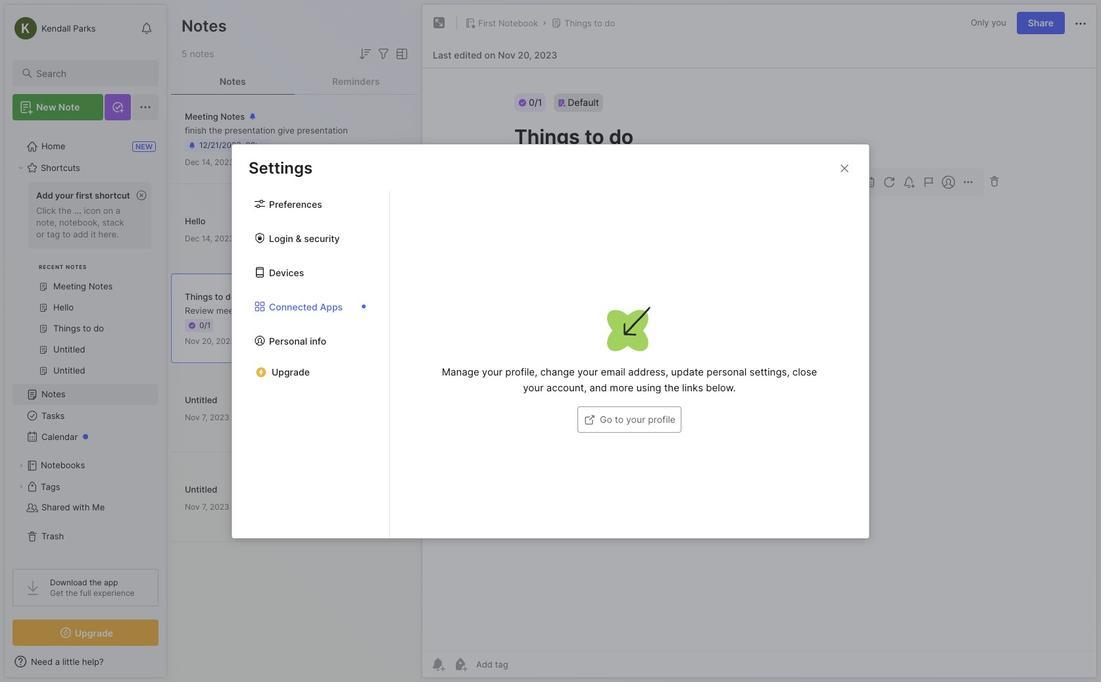 Task type: vqa. For each thing, say whether or not it's contained in the screenshot.
1st Dec from the bottom
yes



Task type: locate. For each thing, give the bounding box(es) containing it.
notes right 5
[[190, 48, 214, 59]]

profile
[[648, 414, 676, 425]]

things up review on the top left
[[185, 291, 213, 302]]

on inside note window element
[[485, 49, 496, 60]]

first
[[478, 18, 496, 28]]

login & security
[[269, 232, 340, 243]]

new
[[36, 101, 56, 113]]

your inside button
[[626, 414, 646, 425]]

do inside the things to do review meeting notes
[[226, 291, 236, 302]]

7,
[[202, 412, 208, 422], [202, 502, 208, 512]]

1 horizontal spatial upgrade button
[[248, 362, 374, 383]]

group containing add your first shortcut
[[13, 178, 158, 389]]

0 vertical spatial do
[[605, 18, 615, 28]]

None search field
[[36, 65, 147, 81]]

1 vertical spatial untitled
[[185, 484, 217, 494]]

1 vertical spatial things
[[185, 291, 213, 302]]

1 vertical spatial do
[[226, 291, 236, 302]]

download
[[50, 578, 87, 588]]

dec down finish at the left of the page
[[185, 157, 200, 167]]

0 vertical spatial on
[[485, 49, 496, 60]]

tasks button
[[13, 405, 158, 426]]

09:00
[[246, 140, 268, 150]]

0 vertical spatial 14,
[[202, 157, 212, 167]]

2 7, from the top
[[202, 502, 208, 512]]

presentation
[[225, 125, 275, 136], [297, 125, 348, 136]]

20, inside note window element
[[518, 49, 532, 60]]

0 vertical spatial nov 7, 2023
[[185, 412, 229, 422]]

the inside manage your profile, change your email address, update personal settings, close your account, and more using the links below.
[[664, 381, 680, 394]]

dec 14, 2023
[[185, 157, 234, 167], [185, 233, 234, 243]]

last edited on nov 20, 2023
[[433, 49, 558, 60]]

info
[[310, 335, 326, 346]]

shortcuts
[[41, 163, 80, 173]]

0/1
[[199, 320, 211, 330]]

tab list containing preferences
[[232, 190, 390, 538]]

1 horizontal spatial on
[[485, 49, 496, 60]]

you
[[992, 17, 1006, 28]]

nov 7, 2023
[[185, 412, 229, 422], [185, 502, 229, 512]]

1 horizontal spatial upgrade
[[272, 366, 310, 377]]

devices
[[269, 266, 304, 278]]

upgrade down 'personal'
[[272, 366, 310, 377]]

finish the presentation give presentation
[[185, 125, 348, 136]]

manage
[[442, 365, 479, 378]]

to for go to your profile
[[615, 414, 624, 425]]

main element
[[0, 0, 171, 682]]

only
[[971, 17, 989, 28]]

upgrade down full
[[75, 627, 113, 639]]

upgrade inside 'tab list'
[[272, 366, 310, 377]]

1 vertical spatial dec
[[185, 233, 200, 243]]

first
[[76, 190, 93, 201]]

reminders button
[[294, 68, 418, 95]]

to inside icon on a note, notebook, stack or tag to add it here.
[[62, 229, 71, 239]]

2 untitled from the top
[[185, 484, 217, 494]]

1 horizontal spatial presentation
[[297, 125, 348, 136]]

your inside the main element
[[55, 190, 74, 201]]

Note Editor text field
[[422, 68, 1097, 651]]

things
[[565, 18, 592, 28], [185, 291, 213, 302]]

notes up 5 notes
[[182, 16, 227, 36]]

group inside tree
[[13, 178, 158, 389]]

things for things to do review meeting notes
[[185, 291, 213, 302]]

new
[[136, 142, 153, 151]]

20, down 0/1
[[202, 336, 214, 346]]

1 horizontal spatial things
[[565, 18, 592, 28]]

1 vertical spatial 20,
[[202, 336, 214, 346]]

1 horizontal spatial notes
[[251, 305, 274, 316]]

below.
[[706, 381, 736, 394]]

on left a
[[103, 205, 113, 216]]

the for finish the presentation give presentation
[[209, 125, 222, 136]]

notebooks
[[41, 460, 85, 471]]

the up full
[[89, 578, 102, 588]]

tab list
[[171, 68, 418, 95], [232, 190, 390, 538]]

0 vertical spatial upgrade
[[272, 366, 310, 377]]

0 horizontal spatial presentation
[[225, 125, 275, 136]]

the left ...
[[58, 205, 72, 216]]

note,
[[36, 217, 57, 228]]

notebook,
[[59, 217, 100, 228]]

to inside the things to do review meeting notes
[[215, 291, 223, 302]]

dec 14, 2023 down the 12/21/2023,
[[185, 157, 234, 167]]

on inside icon on a note, notebook, stack or tag to add it here.
[[103, 205, 113, 216]]

0 vertical spatial untitled
[[185, 394, 217, 405]]

0 vertical spatial upgrade button
[[248, 362, 374, 383]]

1 vertical spatial tab list
[[232, 190, 390, 538]]

more
[[610, 381, 634, 394]]

things to do review meeting notes
[[185, 291, 274, 316]]

upgrade button
[[248, 362, 374, 383], [13, 620, 159, 646]]

with
[[73, 502, 90, 513]]

add your first shortcut
[[36, 190, 130, 201]]

notes
[[190, 48, 214, 59], [251, 305, 274, 316]]

1 vertical spatial dec 14, 2023
[[185, 233, 234, 243]]

notes right meeting
[[251, 305, 274, 316]]

nov
[[498, 49, 516, 60], [185, 336, 200, 346], [185, 412, 200, 422], [185, 502, 200, 512]]

1 vertical spatial notes
[[251, 305, 274, 316]]

settings,
[[750, 365, 790, 378]]

upgrade
[[272, 366, 310, 377], [75, 627, 113, 639]]

do
[[605, 18, 615, 28], [226, 291, 236, 302]]

go to your profile button
[[584, 413, 676, 426]]

1 presentation from the left
[[225, 125, 275, 136]]

0 horizontal spatial upgrade button
[[13, 620, 159, 646]]

things right notebook
[[565, 18, 592, 28]]

am
[[270, 140, 282, 150]]

presentation right give in the left of the page
[[297, 125, 348, 136]]

your left profile
[[626, 414, 646, 425]]

do inside 'things to do' button
[[605, 18, 615, 28]]

email
[[601, 365, 626, 378]]

14, down hello
[[202, 233, 212, 243]]

here.
[[98, 229, 119, 239]]

the for click the ...
[[58, 205, 72, 216]]

0 vertical spatial 20,
[[518, 49, 532, 60]]

notes link
[[13, 384, 158, 405]]

me
[[92, 502, 105, 513]]

notes up tasks
[[41, 389, 66, 400]]

untitled
[[185, 394, 217, 405], [185, 484, 217, 494]]

0 vertical spatial things
[[565, 18, 592, 28]]

note
[[58, 101, 80, 113]]

things inside the things to do review meeting notes
[[185, 291, 213, 302]]

group
[[13, 178, 158, 389]]

12/21/2023,
[[199, 140, 243, 150]]

upgrade inside the main element
[[75, 627, 113, 639]]

0 vertical spatial tab list
[[171, 68, 418, 95]]

to
[[594, 18, 602, 28], [62, 229, 71, 239], [215, 291, 223, 302], [615, 414, 624, 425]]

the inside group
[[58, 205, 72, 216]]

tree
[[5, 128, 166, 557]]

the left links
[[664, 381, 680, 394]]

dec 14, 2023 down hello
[[185, 233, 234, 243]]

notes down 09:00
[[242, 157, 264, 167]]

20,
[[518, 49, 532, 60], [202, 336, 214, 346]]

2023
[[534, 49, 558, 60], [215, 157, 234, 167], [215, 233, 234, 243], [216, 336, 235, 346], [210, 412, 229, 422], [210, 502, 229, 512]]

2 nov 7, 2023 from the top
[[185, 502, 229, 512]]

0 vertical spatial dec 14, 2023
[[185, 157, 234, 167]]

1 vertical spatial upgrade button
[[13, 620, 159, 646]]

full
[[80, 588, 91, 598]]

notes
[[182, 16, 227, 36], [220, 75, 246, 87], [221, 111, 245, 122], [242, 157, 264, 167], [66, 264, 87, 270], [41, 389, 66, 400]]

notebook
[[499, 18, 538, 28]]

tree containing home
[[5, 128, 166, 557]]

0 horizontal spatial things
[[185, 291, 213, 302]]

0 vertical spatial 7,
[[202, 412, 208, 422]]

to inside go to your profile button
[[615, 414, 624, 425]]

review
[[185, 305, 214, 316]]

connected
[[269, 301, 318, 312]]

presentation up 09:00
[[225, 125, 275, 136]]

your up click the ...
[[55, 190, 74, 201]]

1 untitled from the top
[[185, 394, 217, 405]]

note window element
[[422, 4, 1097, 678]]

apps
[[320, 301, 343, 312]]

notes button
[[171, 68, 294, 95]]

notes up meeting notes
[[220, 75, 246, 87]]

dec down hello
[[185, 233, 200, 243]]

the down download
[[66, 588, 78, 598]]

1 horizontal spatial do
[[605, 18, 615, 28]]

20, down notebook
[[518, 49, 532, 60]]

0 horizontal spatial do
[[226, 291, 236, 302]]

1 7, from the top
[[202, 412, 208, 422]]

0 vertical spatial dec
[[185, 157, 200, 167]]

personal
[[269, 335, 307, 346]]

1 vertical spatial 7,
[[202, 502, 208, 512]]

1 vertical spatial on
[[103, 205, 113, 216]]

1 vertical spatial nov 7, 2023
[[185, 502, 229, 512]]

give
[[278, 125, 295, 136]]

stack
[[102, 217, 124, 228]]

things inside 'things to do' button
[[565, 18, 592, 28]]

download the app get the full experience
[[50, 578, 135, 598]]

home
[[41, 141, 65, 151]]

go
[[600, 414, 612, 425]]

0 vertical spatial notes
[[190, 48, 214, 59]]

to for things to do review meeting notes
[[215, 291, 223, 302]]

0 horizontal spatial on
[[103, 205, 113, 216]]

tasks
[[41, 411, 65, 421]]

2 presentation from the left
[[297, 125, 348, 136]]

14, down the 12/21/2023,
[[202, 157, 212, 167]]

share button
[[1017, 12, 1065, 34]]

meeting
[[185, 111, 218, 122]]

shared with me link
[[13, 497, 158, 518]]

1 14, from the top
[[202, 157, 212, 167]]

upgrade button down full
[[13, 620, 159, 646]]

1 dec from the top
[[185, 157, 200, 167]]

on right edited
[[485, 49, 496, 60]]

the down meeting notes
[[209, 125, 222, 136]]

1 vertical spatial upgrade
[[75, 627, 113, 639]]

to inside 'things to do' button
[[594, 18, 602, 28]]

upgrade button inside the main element
[[13, 620, 159, 646]]

close image
[[837, 160, 853, 176]]

Search text field
[[36, 67, 147, 80]]

notebooks link
[[13, 455, 158, 476]]

1 vertical spatial 14,
[[202, 233, 212, 243]]

0 horizontal spatial upgrade
[[75, 627, 113, 639]]

5 notes
[[182, 48, 214, 59]]

notes right 'recent'
[[66, 264, 87, 270]]

1 horizontal spatial 20,
[[518, 49, 532, 60]]

upgrade button down info
[[248, 362, 374, 383]]



Task type: describe. For each thing, give the bounding box(es) containing it.
...
[[74, 205, 81, 216]]

expand notebooks image
[[17, 462, 25, 470]]

nov inside note window element
[[498, 49, 516, 60]]

personal info
[[269, 335, 326, 346]]

settings
[[249, 158, 313, 177]]

add
[[36, 190, 53, 201]]

add a reminder image
[[430, 657, 446, 672]]

meeting
[[216, 305, 249, 316]]

things for things to do
[[565, 18, 592, 28]]

your left profile,
[[482, 365, 503, 378]]

recent
[[39, 264, 64, 270]]

to for things to do
[[594, 18, 602, 28]]

profile,
[[506, 365, 538, 378]]

security
[[304, 232, 340, 243]]

0 horizontal spatial notes
[[190, 48, 214, 59]]

it
[[91, 229, 96, 239]]

add tag image
[[453, 657, 468, 672]]

upgrade for upgrade popup button within 'tab list'
[[272, 366, 310, 377]]

account,
[[547, 381, 587, 394]]

calendar
[[41, 432, 78, 442]]

your up and
[[578, 365, 598, 378]]

recent notes
[[39, 264, 87, 270]]

things to do button
[[549, 14, 618, 32]]

your down profile,
[[523, 381, 544, 394]]

tags button
[[13, 476, 158, 497]]

trash link
[[13, 526, 158, 547]]

trash
[[41, 531, 64, 542]]

2 dec 14, 2023 from the top
[[185, 233, 234, 243]]

the for download the app get the full experience
[[89, 578, 102, 588]]

update
[[671, 365, 704, 378]]

do for things to do
[[605, 18, 615, 28]]

expand tags image
[[17, 483, 25, 491]]

tree inside the main element
[[5, 128, 166, 557]]

shortcuts button
[[13, 157, 158, 178]]

and
[[590, 381, 607, 394]]

1 nov 7, 2023 from the top
[[185, 412, 229, 422]]

reminders
[[332, 75, 380, 87]]

notes inside the things to do review meeting notes
[[251, 305, 274, 316]]

1 dec 14, 2023 from the top
[[185, 157, 234, 167]]

click
[[36, 205, 56, 216]]

change
[[540, 365, 575, 378]]

icon on a note, notebook, stack or tag to add it here.
[[36, 205, 124, 239]]

notes up 12/21/2023, 09:00 am
[[221, 111, 245, 122]]

upgrade for upgrade popup button within the main element
[[75, 627, 113, 639]]

address,
[[628, 365, 669, 378]]

notes inside group
[[66, 264, 87, 270]]

first notebook
[[478, 18, 538, 28]]

go to your profile
[[600, 414, 676, 425]]

app
[[104, 578, 118, 588]]

or
[[36, 229, 44, 239]]

click the ...
[[36, 205, 81, 216]]

share
[[1028, 17, 1054, 28]]

tag
[[47, 229, 60, 239]]

using
[[636, 381, 661, 394]]

manage your profile, change your email address, update personal settings, close your account, and more using the links below.
[[442, 365, 817, 394]]

tab list containing notes
[[171, 68, 418, 95]]

connected apps
[[269, 301, 343, 312]]

nov 20, 2023
[[185, 336, 235, 346]]

icon
[[84, 205, 101, 216]]

2023 inside note window element
[[534, 49, 558, 60]]

get
[[50, 588, 63, 598]]

calendar button
[[13, 426, 158, 447]]

notes inside notes link
[[41, 389, 66, 400]]

meeting notes
[[185, 111, 245, 122]]

login
[[269, 232, 293, 243]]

hello
[[185, 215, 206, 226]]

last
[[433, 49, 452, 60]]

shared with me
[[41, 502, 105, 513]]

2 dec from the top
[[185, 233, 200, 243]]

a
[[116, 205, 120, 216]]

2 14, from the top
[[202, 233, 212, 243]]

do for things to do review meeting notes
[[226, 291, 236, 302]]

experience
[[93, 588, 135, 598]]

only you
[[971, 17, 1006, 28]]

new note
[[36, 101, 80, 113]]

notes inside notes button
[[220, 75, 246, 87]]

close
[[793, 365, 817, 378]]

add
[[73, 229, 88, 239]]

shared
[[41, 502, 70, 513]]

things to do
[[565, 18, 615, 28]]

first notebook button
[[463, 14, 541, 32]]

shortcut
[[95, 190, 130, 201]]

finish
[[185, 125, 207, 136]]

edited
[[454, 49, 482, 60]]

upgrade button inside 'tab list'
[[248, 362, 374, 383]]

tags
[[41, 482, 60, 492]]

expand note image
[[432, 15, 447, 31]]

0 horizontal spatial 20,
[[202, 336, 214, 346]]

&
[[296, 232, 302, 243]]

none search field inside the main element
[[36, 65, 147, 81]]

links
[[682, 381, 703, 394]]

preferences
[[269, 198, 322, 209]]



